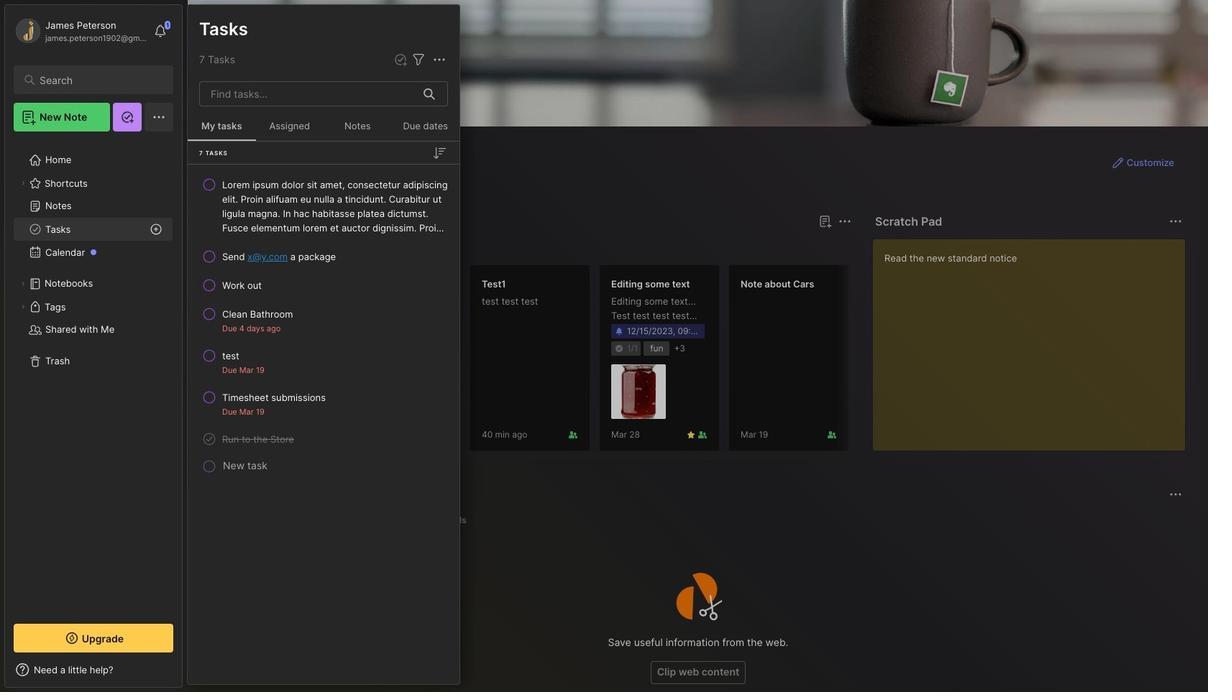 Task type: locate. For each thing, give the bounding box(es) containing it.
thumbnail image
[[612, 365, 666, 420]]

tab list
[[214, 239, 850, 256], [214, 512, 1181, 530]]

None search field
[[40, 71, 160, 88]]

run to the store 6 cell
[[222, 432, 294, 447]]

none search field inside main "element"
[[40, 71, 160, 88]]

work out 2 cell
[[222, 278, 262, 293]]

6 row from the top
[[194, 385, 454, 424]]

filter tasks image
[[410, 51, 427, 68]]

Account field
[[14, 17, 147, 45]]

3 row from the top
[[194, 273, 454, 299]]

send x@y.com a package 1 cell
[[222, 250, 336, 264]]

tab
[[214, 239, 256, 256], [262, 239, 320, 256], [214, 512, 269, 530], [433, 512, 473, 530]]

1 vertical spatial tab list
[[214, 512, 1181, 530]]

expand notebooks image
[[19, 280, 27, 288]]

row
[[194, 172, 454, 241], [194, 244, 454, 270], [194, 273, 454, 299], [194, 301, 454, 340], [194, 343, 454, 382], [194, 385, 454, 424], [194, 427, 454, 453]]

test 4 cell
[[222, 349, 239, 363]]

tree inside main "element"
[[5, 140, 182, 612]]

tree
[[5, 140, 182, 612]]

more actions and view options image
[[431, 51, 448, 68]]

main element
[[0, 0, 187, 693]]

1 row from the top
[[194, 172, 454, 241]]

0 vertical spatial tab list
[[214, 239, 850, 256]]

Search text field
[[40, 73, 160, 87]]

row group
[[188, 171, 460, 477], [211, 265, 1209, 460]]

clean bathroom 3 cell
[[222, 307, 293, 322]]



Task type: describe. For each thing, give the bounding box(es) containing it.
2 row from the top
[[194, 244, 454, 270]]

sort options image
[[431, 144, 448, 162]]

new task image
[[394, 53, 408, 67]]

More actions and view options field
[[427, 51, 448, 68]]

4 row from the top
[[194, 301, 454, 340]]

Filter tasks field
[[410, 51, 427, 68]]

click to collapse image
[[182, 666, 192, 683]]

WHAT'S NEW field
[[5, 659, 182, 682]]

2 tab list from the top
[[214, 512, 1181, 530]]

1 tab list from the top
[[214, 239, 850, 256]]

Sort options field
[[431, 144, 448, 162]]

Find tasks… text field
[[202, 82, 415, 106]]

lorem ipsum dolor sit amet, consectetur adipiscing elit. proin alifuam eu nulla a tincidunt. curabitur ut ligula magna. in hac habitasse platea dictumst. fusce elementum lorem et auctor dignissim. proin eget mi id urna euismod consectetur. pellentesque porttitor ac urna quis fermentum: 0 cell
[[222, 178, 448, 235]]

timesheet submissions 5 cell
[[222, 391, 326, 405]]

5 row from the top
[[194, 343, 454, 382]]

Start writing… text field
[[885, 240, 1185, 440]]

expand tags image
[[19, 303, 27, 312]]

7 row from the top
[[194, 427, 454, 453]]



Task type: vqa. For each thing, say whether or not it's contained in the screenshot.
Timesheet submissions 5 cell
yes



